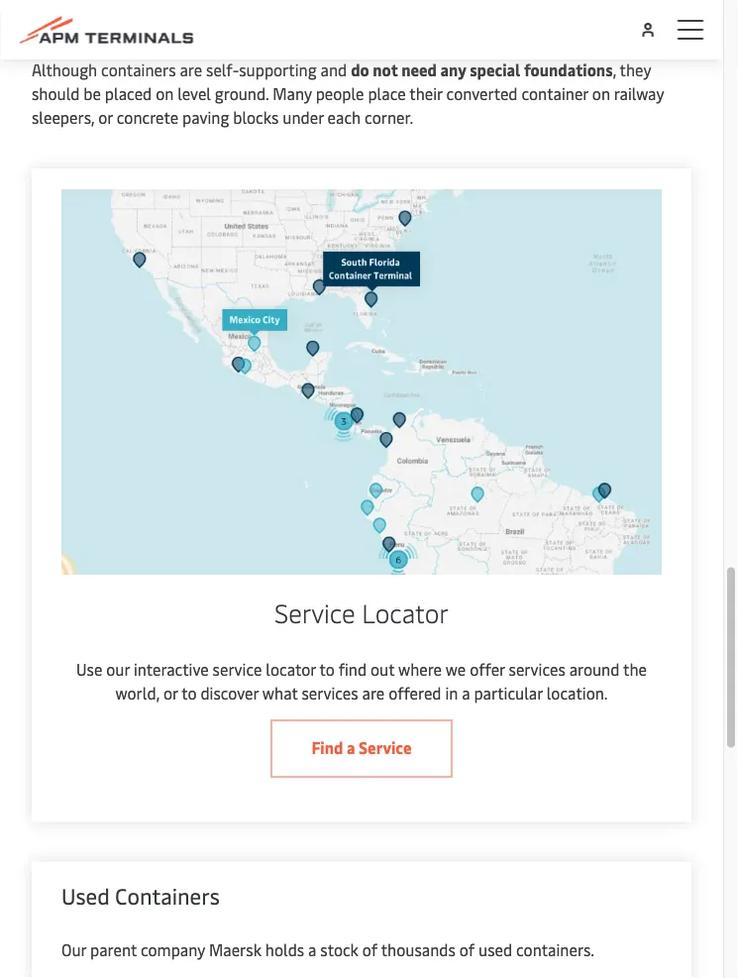 Task type: vqa. For each thing, say whether or not it's contained in the screenshot.
LONG at the left of page
no



Task type: locate. For each thing, give the bounding box(es) containing it.
thousands
[[381, 939, 456, 960]]

the
[[624, 659, 647, 680]]

each
[[328, 106, 361, 127]]

1 horizontal spatial to
[[320, 659, 335, 680]]

0 horizontal spatial services
[[302, 682, 358, 704]]

not
[[373, 58, 398, 80]]

find
[[312, 736, 343, 758]]

0 horizontal spatial we
[[188, 35, 208, 56]]

1 horizontal spatial or
[[164, 682, 178, 704]]

we down non-
[[188, 35, 208, 56]]

0 vertical spatial planning
[[559, 11, 623, 32]]

are down out
[[362, 682, 385, 704]]

we
[[188, 35, 208, 56], [446, 659, 466, 680]]

they right ,
[[620, 58, 652, 80]]

storage
[[32, 11, 87, 32]]

offer
[[470, 659, 505, 680]]

on
[[156, 82, 174, 104], [593, 82, 611, 104]]

1 vertical spatial we
[[446, 659, 466, 680]]

they
[[443, 11, 474, 32], [620, 58, 652, 80]]

0 horizontal spatial of
[[363, 939, 378, 960]]

,
[[613, 58, 617, 80]]

services up particular
[[509, 659, 566, 680]]

or down interactive
[[164, 682, 178, 704]]

on up "concrete" on the left
[[156, 82, 174, 104]]

1 horizontal spatial of
[[460, 939, 475, 960]]

planning up authorities.
[[559, 11, 623, 32]]

1 horizontal spatial service
[[359, 736, 412, 758]]

planning inside don't need planning permission.
[[559, 11, 623, 32]]

paving
[[182, 106, 229, 127]]

1 vertical spatial need
[[402, 58, 437, 80]]

our parent company maersk holds a stock of thousands of used containers.
[[61, 939, 595, 960]]

corner.
[[365, 106, 414, 127]]

1 vertical spatial to
[[182, 682, 197, 704]]

need down your
[[402, 58, 437, 80]]

a
[[462, 682, 470, 704], [347, 736, 355, 758], [308, 939, 317, 960]]

on left the railway
[[593, 82, 611, 104]]

containers
[[90, 11, 165, 32], [101, 58, 176, 80]]

, they should be placed on level ground. many people place their converted container on railway sleepers, or concrete paving blocks under each corner.
[[32, 58, 664, 127]]

in
[[446, 682, 458, 704]]

0 vertical spatial or
[[98, 106, 113, 127]]

a right find at the left
[[347, 736, 355, 758]]

container
[[522, 82, 589, 104]]

particular
[[474, 682, 543, 704]]

used
[[479, 939, 513, 960]]

locations
[[374, 11, 439, 32]]

services
[[509, 659, 566, 680], [302, 682, 358, 704]]

interactive
[[134, 659, 209, 680]]

use
[[76, 659, 102, 680]]

or
[[98, 106, 113, 127], [164, 682, 178, 704]]

authorities.
[[549, 35, 629, 56]]

1 horizontal spatial they
[[620, 58, 652, 80]]

permanent
[[229, 11, 308, 32]]

or down be
[[98, 106, 113, 127]]

any
[[441, 58, 467, 80]]

so
[[311, 11, 328, 32]]

we up in
[[446, 659, 466, 680]]

1 vertical spatial containers
[[101, 58, 176, 80]]

where
[[399, 659, 442, 680]]

1 vertical spatial are
[[180, 58, 202, 80]]

planning inside "however, we recommend you check with your local planning authorities. although containers are self-supporting and"
[[483, 35, 545, 56]]

a left stock
[[308, 939, 317, 960]]

to
[[320, 659, 335, 680], [182, 682, 197, 704]]

2 horizontal spatial a
[[462, 682, 470, 704]]

1 of from the left
[[363, 939, 378, 960]]

0 horizontal spatial service
[[275, 595, 356, 629]]

of
[[363, 939, 378, 960], [460, 939, 475, 960]]

0 vertical spatial services
[[509, 659, 566, 680]]

and
[[321, 58, 347, 80]]

0 vertical spatial are
[[169, 11, 192, 32]]

service locator
[[275, 595, 449, 629]]

0 horizontal spatial planning
[[483, 35, 545, 56]]

of right stock
[[363, 939, 378, 960]]

railway
[[614, 82, 664, 104]]

1 horizontal spatial need
[[520, 11, 556, 32]]

0 horizontal spatial to
[[182, 682, 197, 704]]

under
[[283, 106, 324, 127]]

0 horizontal spatial they
[[443, 11, 474, 32]]

2 on from the left
[[593, 82, 611, 104]]

they inside , they should be placed on level ground. many people place their converted container on railway sleepers, or concrete paving blocks under each corner.
[[620, 58, 652, 80]]

what
[[263, 682, 298, 704]]

are up level
[[180, 58, 202, 80]]

services down find
[[302, 682, 358, 704]]

containers inside "however, we recommend you check with your local planning authorities. although containers are self-supporting and"
[[101, 58, 176, 80]]

service
[[275, 595, 356, 629], [359, 736, 412, 758]]

locator
[[362, 595, 449, 629]]

0 vertical spatial a
[[462, 682, 470, 704]]

0 horizontal spatial need
[[402, 58, 437, 80]]

discover
[[201, 682, 259, 704]]

placed
[[105, 82, 152, 104]]

1 horizontal spatial we
[[446, 659, 466, 680]]

storage containers are non-permanent so many locations they
[[32, 11, 474, 32]]

many
[[332, 11, 370, 32]]

their
[[410, 82, 443, 104]]

0 horizontal spatial or
[[98, 106, 113, 127]]

are left non-
[[169, 11, 192, 32]]

1 vertical spatial service
[[359, 736, 412, 758]]

should
[[32, 82, 80, 104]]

1 horizontal spatial planning
[[559, 11, 623, 32]]

use our interactive service locator to find out where we offer services around the world, or to discover what services are offered in a particular location.
[[76, 659, 647, 704]]

planning
[[559, 11, 623, 32], [483, 35, 545, 56]]

blocks
[[233, 106, 279, 127]]

concrete
[[117, 106, 179, 127]]

they up local
[[443, 11, 474, 32]]

0 vertical spatial containers
[[90, 11, 165, 32]]

permission.
[[32, 35, 116, 56]]

need inside don't need planning permission.
[[520, 11, 556, 32]]

1 vertical spatial or
[[164, 682, 178, 704]]

1 horizontal spatial on
[[593, 82, 611, 104]]

locator
[[266, 659, 316, 680]]

are
[[169, 11, 192, 32], [180, 58, 202, 80], [362, 682, 385, 704]]

0 vertical spatial need
[[520, 11, 556, 32]]

your
[[410, 35, 441, 56]]

0 vertical spatial they
[[443, 11, 474, 32]]

1 horizontal spatial services
[[509, 659, 566, 680]]

planning down don't
[[483, 35, 545, 56]]

although
[[32, 58, 97, 80]]

to left find
[[320, 659, 335, 680]]

of left 'used'
[[460, 939, 475, 960]]

1 vertical spatial services
[[302, 682, 358, 704]]

containers up however, on the left
[[90, 11, 165, 32]]

containers up placed on the top left
[[101, 58, 176, 80]]

need right don't
[[520, 11, 556, 32]]

0 horizontal spatial on
[[156, 82, 174, 104]]

1 horizontal spatial a
[[347, 736, 355, 758]]

to down interactive
[[182, 682, 197, 704]]

service right find at the left
[[359, 736, 412, 758]]

find a service
[[312, 736, 412, 758]]

1 vertical spatial they
[[620, 58, 652, 80]]

you
[[301, 35, 327, 56]]

used
[[61, 881, 110, 910]]

2 vertical spatial are
[[362, 682, 385, 704]]

0 vertical spatial to
[[320, 659, 335, 680]]

a right in
[[462, 682, 470, 704]]

world,
[[115, 682, 160, 704]]

service up the locator
[[275, 595, 356, 629]]

0 vertical spatial we
[[188, 35, 208, 56]]

2 vertical spatial a
[[308, 939, 317, 960]]

need
[[520, 11, 556, 32], [402, 58, 437, 80]]

1 vertical spatial planning
[[483, 35, 545, 56]]

0 horizontal spatial a
[[308, 939, 317, 960]]



Task type: describe. For each thing, give the bounding box(es) containing it.
find
[[339, 659, 367, 680]]

are inside use our interactive service locator to find out where we offer services around the world, or to discover what services are offered in a particular location.
[[362, 682, 385, 704]]

we inside "however, we recommend you check with your local planning authorities. although containers are self-supporting and"
[[188, 35, 208, 56]]

don't
[[478, 11, 517, 32]]

offered
[[389, 682, 442, 704]]

service
[[213, 659, 262, 680]]

1 vertical spatial a
[[347, 736, 355, 758]]

out
[[371, 659, 395, 680]]

however, we recommend you check with your local planning authorities. although containers are self-supporting and
[[32, 35, 629, 80]]

place
[[368, 82, 406, 104]]

with
[[375, 35, 406, 56]]

ground.
[[215, 82, 269, 104]]

2 of from the left
[[460, 939, 475, 960]]

self-
[[206, 58, 239, 80]]

do
[[351, 58, 369, 80]]

containers.
[[516, 939, 595, 960]]

be
[[84, 82, 101, 104]]

do not need any special foundations
[[351, 58, 613, 80]]

check
[[331, 35, 371, 56]]

stock
[[321, 939, 359, 960]]

local
[[445, 35, 479, 56]]

location.
[[547, 682, 608, 704]]

find a service link
[[271, 720, 453, 778]]

however,
[[120, 35, 184, 56]]

sleepers,
[[32, 106, 94, 127]]

find services offered by apm terminals globally image
[[61, 189, 662, 575]]

0 vertical spatial service
[[275, 595, 356, 629]]

level
[[178, 82, 211, 104]]

parent
[[90, 939, 137, 960]]

around
[[570, 659, 620, 680]]

people
[[316, 82, 364, 104]]

used containers
[[61, 881, 220, 910]]

converted
[[447, 82, 518, 104]]

special
[[470, 58, 521, 80]]

our
[[106, 659, 130, 680]]

don't need planning permission.
[[32, 11, 623, 56]]

holds
[[266, 939, 305, 960]]

or inside , they should be placed on level ground. many people place their converted container on railway sleepers, or concrete paving blocks under each corner.
[[98, 106, 113, 127]]

company
[[141, 939, 205, 960]]

many
[[273, 82, 312, 104]]

we inside use our interactive service locator to find out where we offer services around the world, or to discover what services are offered in a particular location.
[[446, 659, 466, 680]]

or inside use our interactive service locator to find out where we offer services around the world, or to discover what services are offered in a particular location.
[[164, 682, 178, 704]]

are inside "however, we recommend you check with your local planning authorities. although containers are self-supporting and"
[[180, 58, 202, 80]]

supporting
[[239, 58, 317, 80]]

non-
[[196, 11, 229, 32]]

maersk
[[209, 939, 262, 960]]

containers
[[115, 881, 220, 910]]

recommend
[[212, 35, 297, 56]]

1 on from the left
[[156, 82, 174, 104]]

a inside use our interactive service locator to find out where we offer services around the world, or to discover what services are offered in a particular location.
[[462, 682, 470, 704]]

our
[[61, 939, 86, 960]]

foundations
[[524, 58, 613, 80]]



